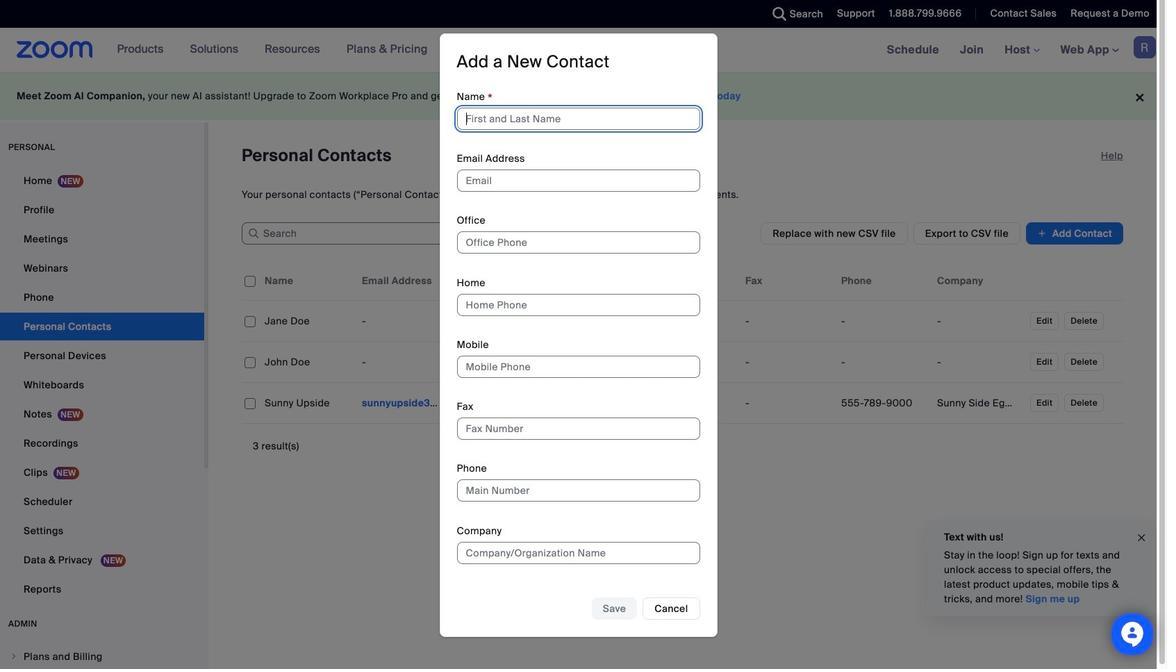 Task type: describe. For each thing, give the bounding box(es) containing it.
Office Phone text field
[[457, 232, 700, 254]]

Fax Number text field
[[457, 418, 700, 440]]

Email text field
[[457, 170, 700, 192]]

personal menu menu
[[0, 167, 204, 605]]

First and Last Name text field
[[457, 108, 700, 130]]



Task type: vqa. For each thing, say whether or not it's contained in the screenshot.
zoom logo
no



Task type: locate. For each thing, give the bounding box(es) containing it.
banner
[[0, 28, 1167, 73]]

close image
[[1136, 530, 1147, 546]]

Company/Organization Name text field
[[457, 542, 700, 564]]

meetings navigation
[[877, 28, 1167, 73]]

Search Contacts Input text field
[[242, 222, 450, 245]]

footer
[[0, 72, 1157, 120]]

Mobile Phone text field
[[457, 356, 700, 378]]

dialog
[[440, 33, 717, 637]]

Main Number text field
[[457, 480, 700, 502]]

application
[[242, 261, 1134, 434]]

add image
[[1037, 227, 1047, 240]]

product information navigation
[[107, 28, 438, 72]]

cell
[[259, 307, 356, 335], [356, 307, 452, 335], [452, 307, 548, 335], [548, 307, 644, 335], [644, 307, 740, 335], [740, 307, 836, 335], [836, 307, 932, 335], [932, 307, 1028, 335], [259, 348, 356, 376], [356, 348, 452, 376], [452, 348, 548, 376], [548, 348, 644, 376], [644, 348, 740, 376], [740, 348, 836, 376], [836, 348, 932, 376], [932, 348, 1028, 376], [259, 389, 356, 417], [356, 389, 452, 417], [452, 389, 548, 417], [548, 389, 644, 417], [644, 389, 740, 417], [740, 389, 836, 417], [836, 389, 932, 417], [932, 389, 1028, 417]]

Home Phone text field
[[457, 294, 700, 316]]



